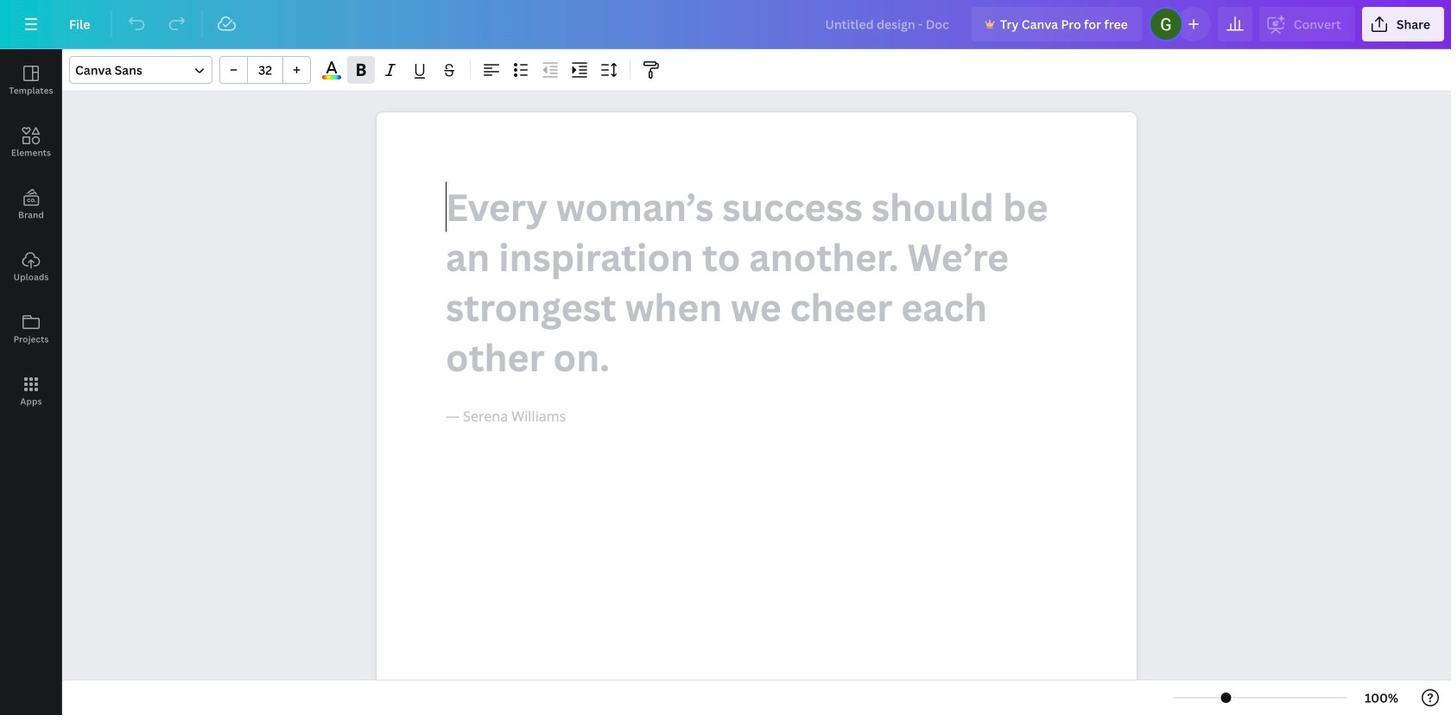 Task type: describe. For each thing, give the bounding box(es) containing it.
side panel tab list
[[0, 49, 62, 422]]



Task type: vqa. For each thing, say whether or not it's contained in the screenshot.
the middle Canva's
no



Task type: locate. For each thing, give the bounding box(es) containing it.
Design title text field
[[812, 7, 965, 41]]

None text field
[[377, 112, 1137, 715]]

group
[[219, 56, 311, 84]]

color range image
[[322, 75, 341, 79]]

Zoom button
[[1354, 684, 1410, 712]]

main menu bar
[[0, 0, 1451, 49]]

– – number field
[[253, 62, 277, 78]]



